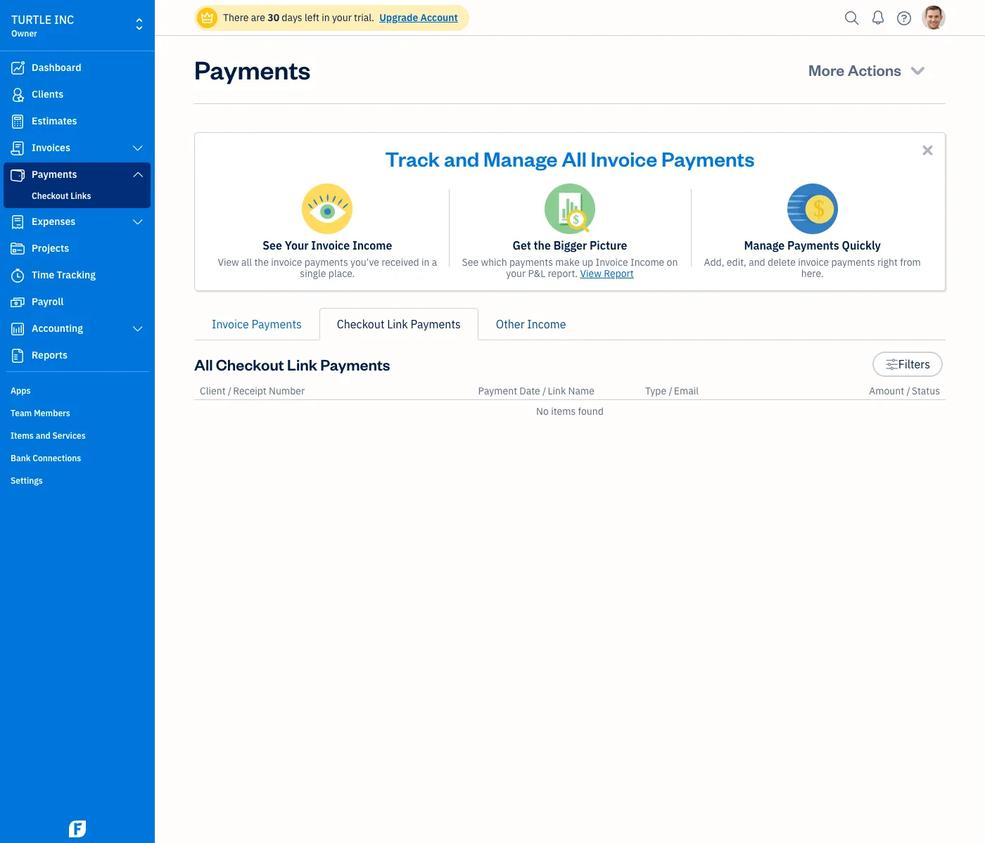 Task type: vqa. For each thing, say whether or not it's contained in the screenshot.
Settings link
yes



Task type: describe. For each thing, give the bounding box(es) containing it.
track and manage all invoice payments
[[385, 145, 755, 172]]

amount / status
[[869, 385, 940, 398]]

upgrade account link
[[377, 11, 458, 24]]

checkout for checkout links
[[32, 191, 69, 201]]

edit,
[[727, 256, 746, 269]]

received
[[382, 256, 419, 269]]

/ for amount
[[907, 385, 910, 398]]

client
[[200, 385, 226, 398]]

1 horizontal spatial all
[[562, 145, 587, 172]]

bank
[[11, 453, 31, 464]]

see your invoice income image
[[302, 184, 353, 234]]

type
[[645, 385, 666, 398]]

2 / from the left
[[543, 385, 546, 398]]

see your invoice income view all the invoice payments you've received in a single place.
[[218, 239, 437, 280]]

payroll
[[32, 296, 64, 308]]

more
[[809, 60, 845, 80]]

clients link
[[4, 82, 151, 108]]

time tracking
[[32, 269, 96, 281]]

days
[[282, 11, 302, 24]]

type / email
[[645, 385, 699, 398]]

found
[[578, 405, 604, 418]]

report.
[[548, 267, 578, 280]]

name
[[568, 385, 595, 398]]

30
[[268, 11, 279, 24]]

members
[[34, 408, 70, 419]]

items and services
[[11, 431, 86, 441]]

payment date / link name
[[478, 385, 595, 398]]

projects link
[[4, 236, 151, 262]]

get
[[513, 239, 531, 253]]

get the bigger picture
[[513, 239, 627, 253]]

items
[[11, 431, 34, 441]]

0 horizontal spatial in
[[322, 11, 330, 24]]

see for which
[[462, 256, 479, 269]]

expenses link
[[4, 210, 151, 235]]

invoices link
[[4, 136, 151, 161]]

income inside 'see your invoice income view all the invoice payments you've received in a single place.'
[[352, 239, 392, 253]]

you've
[[350, 256, 379, 269]]

amount
[[869, 385, 904, 398]]

time
[[32, 269, 54, 281]]

connections
[[33, 453, 81, 464]]

2 vertical spatial link
[[548, 385, 566, 398]]

number
[[269, 385, 305, 398]]

dashboard link
[[4, 56, 151, 81]]

payment
[[478, 385, 517, 398]]

date
[[520, 385, 540, 398]]

your
[[285, 239, 309, 253]]

dashboard
[[32, 61, 81, 74]]

manage inside manage payments quickly add, edit, and delete invoice payments right from here.
[[744, 239, 785, 253]]

1 horizontal spatial link
[[387, 317, 408, 331]]

projects
[[32, 242, 69, 255]]

receipt
[[233, 385, 267, 398]]

time tracking link
[[4, 263, 151, 288]]

see for your
[[263, 239, 282, 253]]

track
[[385, 145, 440, 172]]

go to help image
[[893, 7, 915, 28]]

0 vertical spatial the
[[534, 239, 551, 253]]

turtle inc owner
[[11, 13, 74, 39]]

invoice for your
[[271, 256, 302, 269]]

links
[[70, 191, 91, 201]]

0 horizontal spatial all
[[194, 355, 213, 374]]

view report
[[580, 267, 634, 280]]

close image
[[920, 142, 936, 158]]

payment date button
[[478, 385, 540, 398]]

here.
[[801, 267, 824, 280]]

manage payments quickly add, edit, and delete invoice payments right from here.
[[704, 239, 921, 280]]

invoice payments link
[[194, 308, 319, 341]]

/ for type
[[669, 385, 673, 398]]

filters button
[[873, 352, 943, 377]]

turtle
[[11, 13, 52, 27]]

there
[[223, 11, 249, 24]]

filters
[[898, 357, 930, 372]]

bigger
[[554, 239, 587, 253]]

trial.
[[354, 11, 374, 24]]

2 vertical spatial checkout
[[216, 355, 284, 374]]

bank connections link
[[4, 448, 151, 469]]

report image
[[9, 349, 26, 363]]

other income link
[[478, 308, 584, 341]]

more actions button
[[796, 53, 940, 87]]

quickly
[[842, 239, 881, 253]]

client image
[[9, 88, 26, 102]]

estimates link
[[4, 109, 151, 134]]

account
[[420, 11, 458, 24]]

accounting
[[32, 322, 83, 335]]

in inside 'see your invoice income view all the invoice payments you've received in a single place.'
[[421, 256, 430, 269]]

all checkout link payments
[[194, 355, 390, 374]]

items
[[551, 405, 576, 418]]

checkout link payments
[[337, 317, 461, 331]]

expenses
[[32, 215, 75, 228]]

team
[[11, 408, 32, 419]]

0 horizontal spatial your
[[332, 11, 352, 24]]

client / receipt number
[[200, 385, 305, 398]]

chevron large down image for invoices
[[131, 143, 144, 154]]

owner
[[11, 28, 37, 39]]

and for services
[[36, 431, 50, 441]]

checkout for checkout link payments
[[337, 317, 385, 331]]

place.
[[328, 267, 355, 280]]

amount button
[[869, 385, 904, 398]]

report
[[604, 267, 634, 280]]

payments inside main element
[[32, 168, 77, 181]]

income inside see which payments make up invoice income on your p&l report.
[[630, 256, 664, 269]]



Task type: locate. For each thing, give the bounding box(es) containing it.
tracking
[[57, 269, 96, 281]]

apps
[[11, 386, 31, 396]]

4 / from the left
[[907, 385, 910, 398]]

the right the all
[[254, 256, 269, 269]]

/ left status
[[907, 385, 910, 398]]

invoice for payments
[[798, 256, 829, 269]]

see
[[263, 239, 282, 253], [462, 256, 479, 269]]

payments down get
[[509, 256, 553, 269]]

payments
[[304, 256, 348, 269], [509, 256, 553, 269], [831, 256, 875, 269]]

chevron large down image inside invoices link
[[131, 143, 144, 154]]

0 vertical spatial income
[[352, 239, 392, 253]]

add,
[[704, 256, 724, 269]]

1 vertical spatial manage
[[744, 239, 785, 253]]

there are 30 days left in your trial. upgrade account
[[223, 11, 458, 24]]

2 horizontal spatial income
[[630, 256, 664, 269]]

right
[[877, 256, 898, 269]]

and right items
[[36, 431, 50, 441]]

from
[[900, 256, 921, 269]]

/
[[228, 385, 232, 398], [543, 385, 546, 398], [669, 385, 673, 398], [907, 385, 910, 398]]

actions
[[848, 60, 901, 80]]

2 chevron large down image from the top
[[131, 217, 144, 228]]

inc
[[54, 13, 74, 27]]

1 vertical spatial in
[[421, 256, 430, 269]]

in left a
[[421, 256, 430, 269]]

get the bigger picture image
[[545, 184, 595, 234]]

1 vertical spatial all
[[194, 355, 213, 374]]

invoice image
[[9, 141, 26, 156]]

0 horizontal spatial income
[[352, 239, 392, 253]]

and
[[444, 145, 479, 172], [749, 256, 765, 269], [36, 431, 50, 441]]

2 horizontal spatial link
[[548, 385, 566, 398]]

income up 'you've'
[[352, 239, 392, 253]]

and inside manage payments quickly add, edit, and delete invoice payments right from here.
[[749, 256, 765, 269]]

0 horizontal spatial payments
[[304, 256, 348, 269]]

all up client
[[194, 355, 213, 374]]

up
[[582, 256, 593, 269]]

all
[[241, 256, 252, 269]]

0 vertical spatial link
[[387, 317, 408, 331]]

manage
[[483, 145, 558, 172], [744, 239, 785, 253]]

2 payments from the left
[[509, 256, 553, 269]]

payments inside see which payments make up invoice income on your p&l report.
[[509, 256, 553, 269]]

left
[[305, 11, 319, 24]]

payments inside manage payments quickly add, edit, and delete invoice payments right from here.
[[831, 256, 875, 269]]

payments for income
[[304, 256, 348, 269]]

checkout links
[[32, 191, 91, 201]]

view inside 'see your invoice income view all the invoice payments you've received in a single place.'
[[218, 256, 239, 269]]

0 horizontal spatial and
[[36, 431, 50, 441]]

/ for client
[[228, 385, 232, 398]]

estimates
[[32, 115, 77, 127]]

settings link
[[4, 470, 151, 491]]

2 vertical spatial chevron large down image
[[131, 324, 144, 335]]

3 chevron large down image from the top
[[131, 324, 144, 335]]

money image
[[9, 296, 26, 310]]

0 horizontal spatial the
[[254, 256, 269, 269]]

income left "on"
[[630, 256, 664, 269]]

1 chevron large down image from the top
[[131, 143, 144, 154]]

link
[[387, 317, 408, 331], [287, 355, 317, 374], [548, 385, 566, 398]]

3 payments from the left
[[831, 256, 875, 269]]

invoice inside 'see your invoice income view all the invoice payments you've received in a single place.'
[[311, 239, 350, 253]]

reports
[[32, 349, 68, 362]]

0 horizontal spatial link
[[287, 355, 317, 374]]

0 vertical spatial checkout
[[32, 191, 69, 201]]

manage payments quickly image
[[787, 184, 838, 234]]

freshbooks image
[[66, 821, 89, 838]]

1 invoice from the left
[[271, 256, 302, 269]]

payments down your
[[304, 256, 348, 269]]

chart image
[[9, 322, 26, 336]]

chevron large down image down payroll "link"
[[131, 324, 144, 335]]

1 horizontal spatial in
[[421, 256, 430, 269]]

1 vertical spatial the
[[254, 256, 269, 269]]

your inside see which payments make up invoice income on your p&l report.
[[506, 267, 526, 280]]

/ right type
[[669, 385, 673, 398]]

reports link
[[4, 343, 151, 369]]

1 vertical spatial chevron large down image
[[131, 217, 144, 228]]

checkout up the receipt at the top of page
[[216, 355, 284, 374]]

settings
[[11, 476, 43, 486]]

income
[[352, 239, 392, 253], [630, 256, 664, 269], [527, 317, 566, 331]]

checkout
[[32, 191, 69, 201], [337, 317, 385, 331], [216, 355, 284, 374]]

1 horizontal spatial payments
[[509, 256, 553, 269]]

no
[[536, 405, 549, 418]]

1 horizontal spatial see
[[462, 256, 479, 269]]

invoice right delete
[[798, 256, 829, 269]]

3 / from the left
[[669, 385, 673, 398]]

services
[[52, 431, 86, 441]]

chevron large down image
[[131, 169, 144, 180]]

clients
[[32, 88, 63, 101]]

expense image
[[9, 215, 26, 229]]

other
[[496, 317, 525, 331]]

see inside 'see your invoice income view all the invoice payments you've received in a single place.'
[[263, 239, 282, 253]]

team members link
[[4, 402, 151, 424]]

invoices
[[32, 141, 70, 154]]

in
[[322, 11, 330, 24], [421, 256, 430, 269]]

dashboard image
[[9, 61, 26, 75]]

all up get the bigger picture
[[562, 145, 587, 172]]

1 horizontal spatial the
[[534, 239, 551, 253]]

invoice inside 'see your invoice income view all the invoice payments you've received in a single place.'
[[271, 256, 302, 269]]

checkout up expenses
[[32, 191, 69, 201]]

notifications image
[[867, 4, 889, 32]]

1 vertical spatial income
[[630, 256, 664, 269]]

your left p&l
[[506, 267, 526, 280]]

invoice inside manage payments quickly add, edit, and delete invoice payments right from here.
[[798, 256, 829, 269]]

the
[[534, 239, 551, 253], [254, 256, 269, 269]]

the right get
[[534, 239, 551, 253]]

1 payments from the left
[[304, 256, 348, 269]]

status
[[912, 385, 940, 398]]

bank connections
[[11, 453, 81, 464]]

1 horizontal spatial manage
[[744, 239, 785, 253]]

payments inside 'see your invoice income view all the invoice payments you've received in a single place.'
[[304, 256, 348, 269]]

1 vertical spatial see
[[462, 256, 479, 269]]

0 horizontal spatial manage
[[483, 145, 558, 172]]

1 / from the left
[[228, 385, 232, 398]]

1 vertical spatial link
[[287, 355, 317, 374]]

checkout down place.
[[337, 317, 385, 331]]

0 vertical spatial all
[[562, 145, 587, 172]]

2 vertical spatial income
[[527, 317, 566, 331]]

/ right the "date"
[[543, 385, 546, 398]]

see left your
[[263, 239, 282, 253]]

link up items
[[548, 385, 566, 398]]

chevron large down image up chevron large down image
[[131, 143, 144, 154]]

and right track on the left top of page
[[444, 145, 479, 172]]

1 horizontal spatial checkout
[[216, 355, 284, 374]]

delete
[[768, 256, 796, 269]]

accounting link
[[4, 317, 151, 342]]

p&l
[[528, 267, 546, 280]]

payments link
[[4, 163, 151, 188]]

timer image
[[9, 269, 26, 283]]

see inside see which payments make up invoice income on your p&l report.
[[462, 256, 479, 269]]

1 horizontal spatial invoice
[[798, 256, 829, 269]]

0 vertical spatial your
[[332, 11, 352, 24]]

1 horizontal spatial and
[[444, 145, 479, 172]]

a
[[432, 256, 437, 269]]

email
[[674, 385, 699, 398]]

2 horizontal spatial payments
[[831, 256, 875, 269]]

2 invoice from the left
[[798, 256, 829, 269]]

view
[[218, 256, 239, 269], [580, 267, 602, 280]]

settings image
[[885, 356, 898, 373]]

team members
[[11, 408, 70, 419]]

checkout link payments link
[[319, 308, 478, 341]]

1 horizontal spatial your
[[506, 267, 526, 280]]

invoice inside see which payments make up invoice income on your p&l report.
[[596, 256, 628, 269]]

chevron large down image for accounting
[[131, 324, 144, 335]]

0 vertical spatial manage
[[483, 145, 558, 172]]

payments inside manage payments quickly add, edit, and delete invoice payments right from here.
[[787, 239, 839, 253]]

1 vertical spatial your
[[506, 267, 526, 280]]

and right edit,
[[749, 256, 765, 269]]

payments for add,
[[831, 256, 875, 269]]

invoice down your
[[271, 256, 302, 269]]

picture
[[590, 239, 627, 253]]

single
[[300, 267, 326, 280]]

view left the all
[[218, 256, 239, 269]]

1 vertical spatial checkout
[[337, 317, 385, 331]]

payments down quickly
[[831, 256, 875, 269]]

chevron large down image
[[131, 143, 144, 154], [131, 217, 144, 228], [131, 324, 144, 335]]

checkout inside main element
[[32, 191, 69, 201]]

more actions
[[809, 60, 901, 80]]

income right other
[[527, 317, 566, 331]]

2 vertical spatial and
[[36, 431, 50, 441]]

0 vertical spatial and
[[444, 145, 479, 172]]

checkout links link
[[6, 188, 148, 205]]

link up number
[[287, 355, 317, 374]]

invoice payments
[[212, 317, 302, 331]]

upgrade
[[379, 11, 418, 24]]

and inside main element
[[36, 431, 50, 441]]

0 horizontal spatial view
[[218, 256, 239, 269]]

0 vertical spatial chevron large down image
[[131, 143, 144, 154]]

other income
[[496, 317, 566, 331]]

1 vertical spatial and
[[749, 256, 765, 269]]

see left which
[[462, 256, 479, 269]]

see which payments make up invoice income on your p&l report.
[[462, 256, 678, 280]]

chevron large down image down chevron large down image
[[131, 217, 144, 228]]

0 horizontal spatial invoice
[[271, 256, 302, 269]]

are
[[251, 11, 265, 24]]

estimate image
[[9, 115, 26, 129]]

0 horizontal spatial checkout
[[32, 191, 69, 201]]

0 vertical spatial see
[[263, 239, 282, 253]]

1 horizontal spatial view
[[580, 267, 602, 280]]

the inside 'see your invoice income view all the invoice payments you've received in a single place.'
[[254, 256, 269, 269]]

crown image
[[200, 10, 215, 25]]

main element
[[0, 0, 190, 844]]

in right the left
[[322, 11, 330, 24]]

chevrondown image
[[908, 60, 927, 80]]

payment image
[[9, 168, 26, 182]]

and for manage
[[444, 145, 479, 172]]

on
[[667, 256, 678, 269]]

2 horizontal spatial and
[[749, 256, 765, 269]]

project image
[[9, 242, 26, 256]]

chevron large down image for expenses
[[131, 217, 144, 228]]

link down "received"
[[387, 317, 408, 331]]

payroll link
[[4, 290, 151, 315]]

search image
[[841, 7, 863, 28]]

your left trial.
[[332, 11, 352, 24]]

2 horizontal spatial checkout
[[337, 317, 385, 331]]

0 vertical spatial in
[[322, 11, 330, 24]]

view right the make
[[580, 267, 602, 280]]

0 horizontal spatial see
[[263, 239, 282, 253]]

all
[[562, 145, 587, 172], [194, 355, 213, 374]]

1 horizontal spatial income
[[527, 317, 566, 331]]

/ right client
[[228, 385, 232, 398]]



